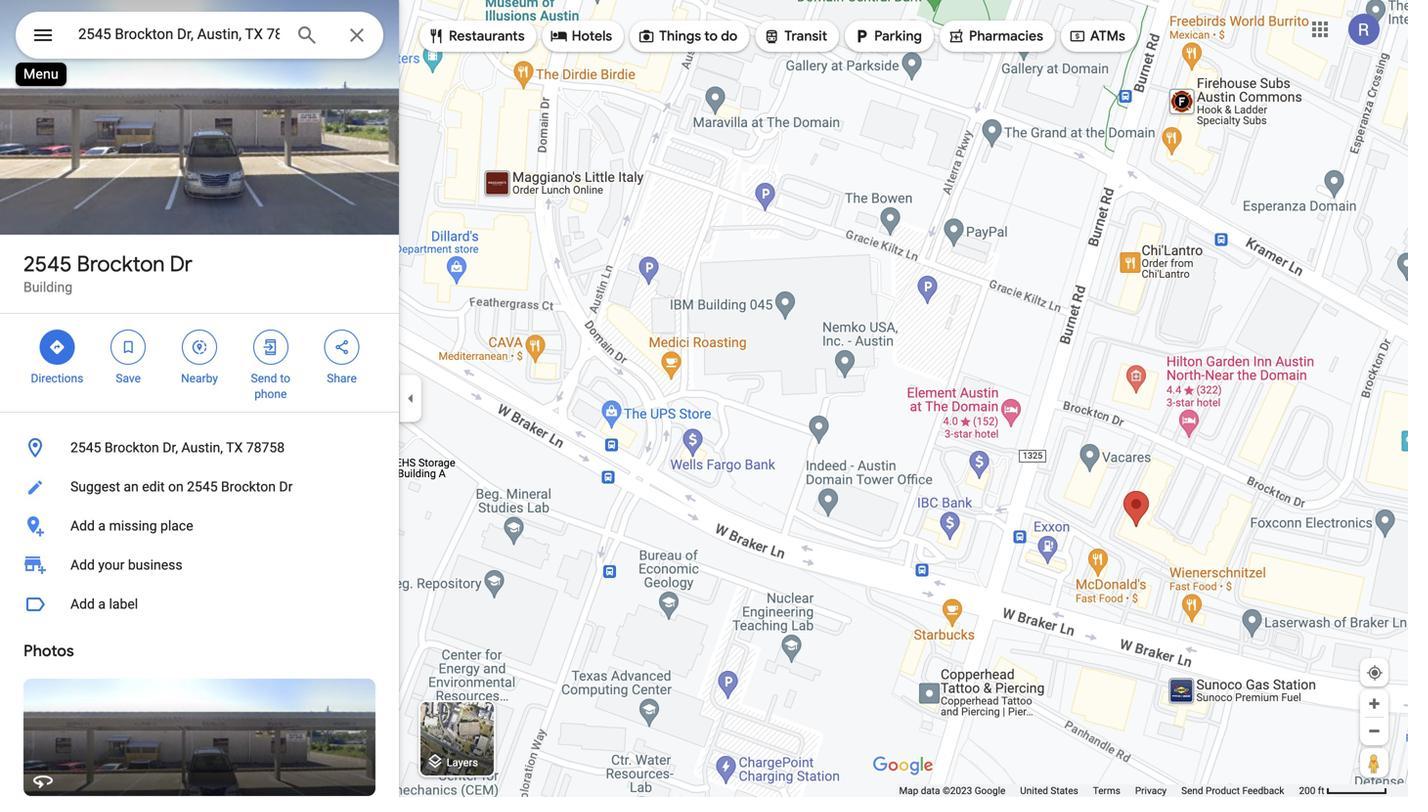 Task type: describe. For each thing, give the bounding box(es) containing it.
phone
[[255, 387, 287, 401]]

a for label
[[98, 596, 106, 612]]

share
[[327, 372, 357, 385]]

united states button
[[1021, 785, 1079, 797]]

restaurants
[[449, 27, 525, 45]]

a for missing
[[98, 518, 106, 534]]

things
[[659, 27, 701, 45]]

show street view coverage image
[[1361, 748, 1389, 778]]

footer inside google maps element
[[899, 785, 1300, 797]]

2545 brockton dr main content
[[0, 0, 399, 797]]

send product feedback button
[[1182, 785, 1285, 797]]

edit
[[142, 479, 165, 495]]

send for send to phone
[[251, 372, 277, 385]]

label
[[109, 596, 138, 612]]

dr,
[[163, 440, 178, 456]]

 transit
[[763, 25, 828, 47]]


[[191, 337, 208, 358]]

2545 Brockton Dr, Austin, TX 78758 field
[[16, 12, 383, 59]]

united
[[1021, 785, 1049, 797]]

dr inside suggest an edit on 2545 brockton dr button
[[279, 479, 293, 495]]

add your business link
[[0, 546, 399, 585]]

send for send product feedback
[[1182, 785, 1204, 797]]

google account: ruby anderson  
(rubyanndersson@gmail.com) image
[[1349, 14, 1380, 45]]

suggest
[[70, 479, 120, 495]]

 search field
[[16, 12, 383, 63]]


[[262, 337, 280, 358]]


[[333, 337, 351, 358]]

add for add a missing place
[[70, 518, 95, 534]]

your
[[98, 557, 125, 573]]

business
[[128, 557, 183, 573]]

2545 brockton dr, austin, tx 78758 button
[[0, 428, 399, 468]]

add your business
[[70, 557, 183, 573]]

tx
[[226, 440, 243, 456]]

google
[[975, 785, 1006, 797]]

map data ©2023 google
[[899, 785, 1006, 797]]

78758
[[246, 440, 285, 456]]

2545 for dr
[[23, 250, 72, 278]]

states
[[1051, 785, 1079, 797]]

2545 brockton dr, austin, tx 78758
[[70, 440, 285, 456]]

suggest an edit on 2545 brockton dr button
[[0, 468, 399, 507]]

product
[[1206, 785, 1240, 797]]

200
[[1300, 785, 1316, 797]]

200 ft
[[1300, 785, 1325, 797]]

feedback
[[1243, 785, 1285, 797]]

2545 brockton dr building
[[23, 250, 193, 295]]

 parking
[[853, 25, 922, 47]]

austin,
[[182, 440, 223, 456]]

privacy
[[1136, 785, 1167, 797]]

suggest an edit on 2545 brockton dr
[[70, 479, 293, 495]]



Task type: vqa. For each thing, say whether or not it's contained in the screenshot.
the 2
no



Task type: locate. For each thing, give the bounding box(es) containing it.
privacy button
[[1136, 785, 1167, 797]]

0 horizontal spatial to
[[280, 372, 291, 385]]

send up phone
[[251, 372, 277, 385]]


[[31, 21, 55, 49]]

send product feedback
[[1182, 785, 1285, 797]]

show your location image
[[1367, 664, 1384, 682]]

actions for 2545 brockton dr region
[[0, 314, 399, 412]]

hotels
[[572, 27, 613, 45]]

2545 inside button
[[70, 440, 101, 456]]

brockton down 'tx'
[[221, 479, 276, 495]]

atms
[[1091, 27, 1126, 45]]


[[120, 337, 137, 358]]

an
[[124, 479, 139, 495]]

footer
[[899, 785, 1300, 797]]

brockton for dr
[[77, 250, 165, 278]]

add left 'label'
[[70, 596, 95, 612]]

2 vertical spatial 2545
[[187, 479, 218, 495]]

 things to do
[[638, 25, 738, 47]]

to
[[705, 27, 718, 45], [280, 372, 291, 385]]

nearby
[[181, 372, 218, 385]]


[[763, 25, 781, 47]]

layers
[[447, 757, 478, 769]]

dr down 78758
[[279, 479, 293, 495]]

0 vertical spatial to
[[705, 27, 718, 45]]

building
[[23, 279, 72, 295]]

transit
[[785, 27, 828, 45]]

photos
[[23, 641, 74, 661]]

collapse side panel image
[[400, 388, 422, 409]]

3 add from the top
[[70, 596, 95, 612]]

1 vertical spatial 2545
[[70, 440, 101, 456]]

0 vertical spatial a
[[98, 518, 106, 534]]

dr
[[170, 250, 193, 278], [279, 479, 293, 495]]

none field inside 2545 brockton dr, austin, tx 78758 field
[[78, 23, 280, 46]]

map
[[899, 785, 919, 797]]

1 vertical spatial brockton
[[105, 440, 159, 456]]

1 vertical spatial send
[[1182, 785, 1204, 797]]

add down suggest
[[70, 518, 95, 534]]

terms
[[1093, 785, 1121, 797]]

add a missing place
[[70, 518, 193, 534]]

united states
[[1021, 785, 1079, 797]]


[[428, 25, 445, 47]]

ft
[[1319, 785, 1325, 797]]

1 add from the top
[[70, 518, 95, 534]]

1 vertical spatial add
[[70, 557, 95, 573]]

2 add from the top
[[70, 557, 95, 573]]

1 vertical spatial to
[[280, 372, 291, 385]]

 hotels
[[550, 25, 613, 47]]

zoom out image
[[1368, 724, 1382, 739]]

send inside send product feedback button
[[1182, 785, 1204, 797]]


[[948, 25, 966, 47]]


[[550, 25, 568, 47]]

brockton inside button
[[105, 440, 159, 456]]

dr inside 2545 brockton dr building
[[170, 250, 193, 278]]

 button
[[16, 12, 70, 63]]

add left your
[[70, 557, 95, 573]]

0 horizontal spatial dr
[[170, 250, 193, 278]]

2545
[[23, 250, 72, 278], [70, 440, 101, 456], [187, 479, 218, 495]]

0 vertical spatial brockton
[[77, 250, 165, 278]]

footer containing map data ©2023 google
[[899, 785, 1300, 797]]

a left missing
[[98, 518, 106, 534]]

a
[[98, 518, 106, 534], [98, 596, 106, 612]]

do
[[721, 27, 738, 45]]

directions
[[31, 372, 83, 385]]

©2023
[[943, 785, 973, 797]]

1 a from the top
[[98, 518, 106, 534]]

a inside add a label button
[[98, 596, 106, 612]]

2545 for dr,
[[70, 440, 101, 456]]

brockton up 
[[77, 250, 165, 278]]

2545 up building
[[23, 250, 72, 278]]

 restaurants
[[428, 25, 525, 47]]

add
[[70, 518, 95, 534], [70, 557, 95, 573], [70, 596, 95, 612]]


[[853, 25, 871, 47]]

to inside "send to phone"
[[280, 372, 291, 385]]

200 ft button
[[1300, 785, 1388, 797]]

on
[[168, 479, 184, 495]]

send inside "send to phone"
[[251, 372, 277, 385]]

a inside add a missing place button
[[98, 518, 106, 534]]

parking
[[875, 27, 922, 45]]


[[1069, 25, 1087, 47]]

add a missing place button
[[0, 507, 399, 546]]

brockton
[[77, 250, 165, 278], [105, 440, 159, 456], [221, 479, 276, 495]]

brockton inside 2545 brockton dr building
[[77, 250, 165, 278]]

0 vertical spatial add
[[70, 518, 95, 534]]

1 horizontal spatial send
[[1182, 785, 1204, 797]]

pharmacies
[[969, 27, 1044, 45]]

to left do
[[705, 27, 718, 45]]

add a label
[[70, 596, 138, 612]]

add for add a label
[[70, 596, 95, 612]]

 pharmacies
[[948, 25, 1044, 47]]

2 vertical spatial add
[[70, 596, 95, 612]]

terms button
[[1093, 785, 1121, 797]]

1 vertical spatial a
[[98, 596, 106, 612]]

send left product
[[1182, 785, 1204, 797]]

0 vertical spatial send
[[251, 372, 277, 385]]

1 horizontal spatial to
[[705, 27, 718, 45]]

send to phone
[[251, 372, 291, 401]]

to inside  things to do
[[705, 27, 718, 45]]

data
[[921, 785, 941, 797]]

brockton inside button
[[221, 479, 276, 495]]

2 a from the top
[[98, 596, 106, 612]]

None field
[[78, 23, 280, 46]]

zoom in image
[[1368, 697, 1382, 711]]

1 horizontal spatial dr
[[279, 479, 293, 495]]

to up phone
[[280, 372, 291, 385]]

missing
[[109, 518, 157, 534]]

2545 up suggest
[[70, 440, 101, 456]]

2545 inside button
[[187, 479, 218, 495]]

google maps element
[[0, 0, 1409, 797]]

2545 right on
[[187, 479, 218, 495]]

2545 inside 2545 brockton dr building
[[23, 250, 72, 278]]

dr up 
[[170, 250, 193, 278]]

brockton left "dr,"
[[105, 440, 159, 456]]

send
[[251, 372, 277, 385], [1182, 785, 1204, 797]]

0 vertical spatial 2545
[[23, 250, 72, 278]]

a left 'label'
[[98, 596, 106, 612]]

0 vertical spatial dr
[[170, 250, 193, 278]]

place
[[160, 518, 193, 534]]

1 vertical spatial dr
[[279, 479, 293, 495]]

add for add your business
[[70, 557, 95, 573]]

0 horizontal spatial send
[[251, 372, 277, 385]]


[[48, 337, 66, 358]]


[[638, 25, 656, 47]]

save
[[116, 372, 141, 385]]

add a label button
[[0, 585, 399, 624]]

 atms
[[1069, 25, 1126, 47]]

brockton for dr,
[[105, 440, 159, 456]]

2 vertical spatial brockton
[[221, 479, 276, 495]]



